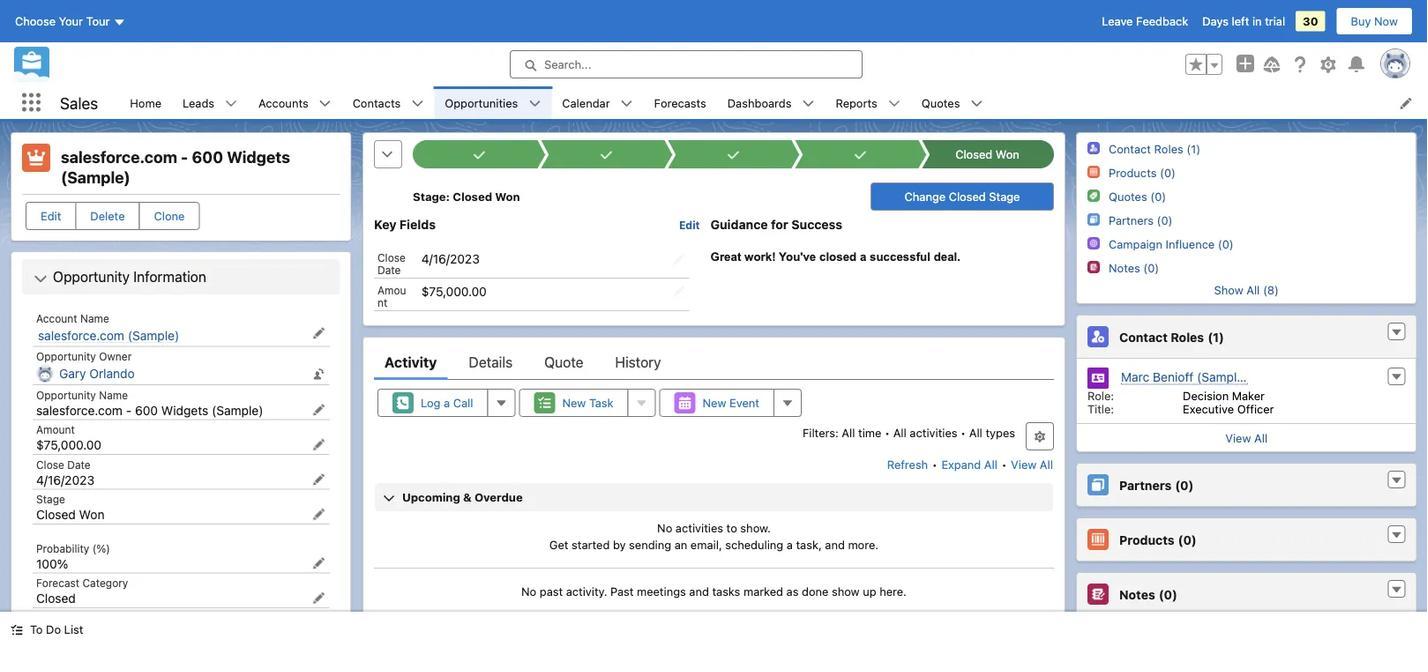 Task type: locate. For each thing, give the bounding box(es) containing it.
0 vertical spatial salesforce.com - 600 widgets (sample)
[[61, 148, 290, 187]]

view all link down types
[[1010, 451, 1054, 479]]

closed up change closed stage
[[955, 148, 993, 161]]

1 horizontal spatial won
[[495, 190, 520, 203]]

key
[[374, 218, 396, 232]]

1 vertical spatial close date
[[36, 459, 91, 471]]

calendar
[[562, 96, 610, 109]]

text default image inside dashboards list item
[[803, 98, 815, 110]]

1 horizontal spatial stage
[[413, 190, 446, 203]]

accounts list item
[[248, 86, 342, 119]]

2 vertical spatial (0)
[[1159, 588, 1178, 602]]

text default image for leads
[[225, 98, 237, 110]]

sales
[[60, 93, 98, 112]]

reports list item
[[826, 86, 911, 119]]

0 vertical spatial $75,000.00
[[421, 284, 487, 299]]

forecasts link
[[644, 86, 717, 119]]

0 vertical spatial 4/16/2023
[[421, 251, 480, 266]]

do
[[46, 623, 61, 637]]

1 horizontal spatial view all link
[[1077, 424, 1416, 452]]

quote
[[544, 354, 583, 371]]

stage up 'fields'
[[413, 190, 446, 203]]

work!
[[744, 250, 776, 263]]

1 vertical spatial won
[[495, 190, 520, 203]]

products (0) link
[[1109, 166, 1176, 180]]

0 vertical spatial won
[[996, 148, 1020, 161]]

2 new from the left
[[703, 396, 726, 410]]

2 vertical spatial opportunity
[[36, 389, 96, 402]]

buy now
[[1352, 15, 1399, 28]]

upcoming & overdue
[[402, 491, 523, 504]]

activities up email,
[[675, 521, 723, 535]]

show.
[[740, 521, 771, 535]]

won up change closed stage
[[996, 148, 1020, 161]]

and right task,
[[825, 539, 845, 552]]

reports
[[836, 96, 878, 109]]

0 horizontal spatial stage
[[36, 494, 65, 506]]

upcoming & overdue button
[[375, 483, 1053, 512]]

delete button
[[75, 202, 140, 230]]

new left task
[[562, 396, 586, 410]]

0 vertical spatial and
[[825, 539, 845, 552]]

2 vertical spatial won
[[79, 508, 105, 522]]

1 vertical spatial -
[[126, 403, 132, 418]]

salesforce.com inside salesforce.com - 600 widgets (sample)
[[61, 148, 177, 167]]

salesforce.com (sample)
[[38, 328, 179, 343]]

0 horizontal spatial -
[[126, 403, 132, 418]]

30
[[1304, 15, 1319, 28]]

1 vertical spatial 4/16/2023
[[36, 473, 95, 488]]

stage down closed won link
[[989, 190, 1020, 203]]

show
[[1214, 283, 1244, 297]]

1 horizontal spatial activities
[[910, 426, 958, 439]]

clone
[[154, 210, 185, 223]]

opportunity up account name
[[53, 269, 130, 285]]

edit close date image
[[313, 474, 325, 486]]

0 vertical spatial salesforce.com
[[61, 148, 177, 167]]

4/16/2023
[[421, 251, 480, 266], [36, 473, 95, 488]]

no for past
[[521, 585, 536, 598]]

widgets inside salesforce.com - 600 widgets (sample)
[[227, 148, 290, 167]]

a right closed
[[860, 250, 866, 263]]

decision
[[1183, 389, 1229, 402]]

more.
[[848, 539, 879, 552]]

to do list button
[[0, 612, 94, 648]]

close
[[377, 251, 405, 264], [36, 459, 64, 471]]

0 horizontal spatial no
[[521, 585, 536, 598]]

tab list
[[374, 345, 1054, 380]]

0 horizontal spatial close
[[36, 459, 64, 471]]

activities inside no activities to show. get started by sending an email, scheduling a task, and more.
[[675, 521, 723, 535]]

0 vertical spatial close
[[377, 251, 405, 264]]

opportunity up gary
[[36, 351, 96, 363]]

1 vertical spatial closed won
[[36, 508, 105, 522]]

(0) right partners in the bottom right of the page
[[1175, 478, 1194, 493]]

0 vertical spatial contact
[[1109, 142, 1151, 155]]

name for opportunity name
[[99, 389, 128, 402]]

meetings
[[637, 585, 686, 598]]

0 horizontal spatial a
[[443, 396, 450, 410]]

1 horizontal spatial $75,000.00
[[421, 284, 487, 299]]

sending
[[629, 539, 671, 552]]

now
[[1375, 15, 1399, 28]]

no inside no activities to show. get started by sending an email, scheduling a task, and more.
[[657, 521, 672, 535]]

contact roles (1)
[[1119, 330, 1224, 344]]

text default image
[[319, 98, 332, 110], [621, 98, 633, 110], [34, 272, 48, 286], [1391, 327, 1403, 339], [1391, 530, 1403, 542], [1391, 584, 1403, 597], [11, 624, 23, 637]]

edit left guidance
[[679, 219, 700, 232]]

4/16/2023 down 'fields'
[[421, 251, 480, 266]]

closed won up change closed stage
[[955, 148, 1020, 161]]

salesforce.com up delete button
[[61, 148, 177, 167]]

0 horizontal spatial new
[[562, 396, 586, 410]]

contacts list item
[[342, 86, 434, 119]]

text default image inside calendar list item
[[621, 98, 633, 110]]

task,
[[796, 539, 822, 552]]

1 vertical spatial contact
[[1119, 330, 1168, 344]]

600
[[192, 148, 223, 167], [135, 403, 158, 418]]

roles (1)
[[1154, 142, 1201, 155]]

opportunities
[[445, 96, 518, 109]]

salesforce.com down account name
[[38, 328, 124, 343]]

1 vertical spatial activities
[[675, 521, 723, 535]]

maker
[[1232, 389, 1265, 402]]

up
[[863, 585, 876, 598]]

1 vertical spatial (0)
[[1178, 533, 1197, 547]]

partners (0)
[[1119, 478, 1194, 493]]

won up (%)
[[79, 508, 105, 522]]

view down executive officer
[[1226, 432, 1251, 445]]

1 vertical spatial name
[[99, 389, 128, 402]]

view
[[1226, 432, 1251, 445], [1011, 458, 1037, 471]]

contact up marc
[[1119, 330, 1168, 344]]

a right log at the bottom left of page
[[443, 396, 450, 410]]

view down types
[[1011, 458, 1037, 471]]

edit stage image
[[313, 509, 325, 521]]

opportunity
[[53, 269, 130, 285], [36, 351, 96, 363], [36, 389, 96, 402]]

1 horizontal spatial new
[[703, 396, 726, 410]]

a left task,
[[787, 539, 793, 552]]

quotes image
[[1088, 190, 1100, 202]]

edit left delete button
[[41, 210, 61, 223]]

0 vertical spatial name
[[80, 312, 109, 325]]

new left event
[[703, 396, 726, 410]]

closed
[[955, 148, 993, 161], [453, 190, 492, 203], [949, 190, 986, 203], [36, 508, 76, 522], [36, 592, 76, 606]]

$75,000.00 down amount
[[36, 438, 102, 453]]

a inside no activities to show. get started by sending an email, scheduling a task, and more.
[[787, 539, 793, 552]]

100%
[[36, 557, 68, 571]]

list containing home
[[119, 86, 1428, 119]]

date down amount
[[67, 459, 91, 471]]

0 horizontal spatial date
[[67, 459, 91, 471]]

marc benioff (sample) image
[[1088, 368, 1109, 389]]

new for new event
[[703, 396, 726, 410]]

a
[[860, 250, 866, 263], [443, 396, 450, 410], [787, 539, 793, 552]]

name up the salesforce.com (sample) on the bottom left
[[80, 312, 109, 325]]

stage inside change closed stage button
[[989, 190, 1020, 203]]

call
[[453, 396, 473, 410]]

2 horizontal spatial won
[[996, 148, 1020, 161]]

stage up probability on the bottom left of the page
[[36, 494, 65, 506]]

(0) for partners (0)
[[1175, 478, 1194, 493]]

1 vertical spatial $75,000.00
[[36, 438, 102, 453]]

(sample) up delete at the left
[[61, 168, 130, 187]]

4/16/2023 down amount
[[36, 473, 95, 488]]

1 vertical spatial widgets
[[161, 403, 208, 418]]

show all (8) link
[[1214, 283, 1279, 297]]

(0) right "notes"
[[1159, 588, 1178, 602]]

edit probability (%) image
[[313, 558, 325, 570]]

1 horizontal spatial -
[[181, 148, 188, 167]]

path options list box
[[413, 140, 1054, 169]]

0 horizontal spatial and
[[689, 585, 709, 598]]

1 horizontal spatial 4/16/2023
[[421, 251, 480, 266]]

1 horizontal spatial closed won
[[955, 148, 1020, 161]]

salesforce.com down opportunity name
[[36, 403, 123, 418]]

2 vertical spatial a
[[787, 539, 793, 552]]

all down officer at the right bottom of the page
[[1255, 432, 1268, 445]]

contacts
[[353, 96, 401, 109]]

no left past
[[521, 585, 536, 598]]

(sample) inside contact roles 'element'
[[1197, 370, 1249, 384]]

1 vertical spatial date
[[67, 459, 91, 471]]

$75,000.00 for amount
[[36, 438, 102, 453]]

0 horizontal spatial widgets
[[161, 403, 208, 418]]

contact up the 'products (0)'
[[1109, 142, 1151, 155]]

all left types
[[969, 426, 983, 439]]

amou
[[377, 284, 406, 296]]

contact inside 'element'
[[1119, 330, 1168, 344]]

1 new from the left
[[562, 396, 586, 410]]

delete
[[90, 210, 125, 223]]

email,
[[690, 539, 722, 552]]

- inside salesforce.com - 600 widgets (sample)
[[181, 148, 188, 167]]

leads list item
[[172, 86, 248, 119]]

0 vertical spatial widgets
[[227, 148, 290, 167]]

view all link inside contact roles 'element'
[[1077, 424, 1416, 452]]

0 horizontal spatial won
[[79, 508, 105, 522]]

closed up probability on the bottom left of the page
[[36, 508, 76, 522]]

text default image for dashboards
[[803, 98, 815, 110]]

1 vertical spatial and
[[689, 585, 709, 598]]

text default image inside quotes list item
[[971, 98, 984, 110]]

all left (8)
[[1247, 283, 1260, 297]]

0 vertical spatial opportunity
[[53, 269, 130, 285]]

date up the "amou"
[[377, 264, 401, 276]]

task
[[589, 396, 613, 410]]

closed won up "probability (%)"
[[36, 508, 105, 522]]

list
[[119, 86, 1428, 119]]

1 vertical spatial 600
[[135, 403, 158, 418]]

0 vertical spatial no
[[657, 521, 672, 535]]

1 horizontal spatial no
[[657, 521, 672, 535]]

time
[[858, 426, 882, 439]]

won
[[996, 148, 1020, 161], [495, 190, 520, 203], [79, 508, 105, 522]]

and left tasks
[[689, 585, 709, 598]]

text default image inside contacts list item
[[412, 98, 424, 110]]

name for account name
[[80, 312, 109, 325]]

to
[[726, 521, 737, 535]]

:
[[446, 190, 450, 203]]

opportunity down gary
[[36, 389, 96, 402]]

contact roles element
[[1076, 315, 1417, 453]]

refresh button
[[886, 451, 929, 479]]

2 horizontal spatial stage
[[989, 190, 1020, 203]]

1 horizontal spatial 600
[[192, 148, 223, 167]]

2 horizontal spatial a
[[860, 250, 866, 263]]

won right :
[[495, 190, 520, 203]]

forecast category
[[36, 578, 128, 590]]

$75,000.00 right the "amou"
[[421, 284, 487, 299]]

all right expand
[[984, 458, 998, 471]]

log
[[421, 396, 440, 410]]

name
[[80, 312, 109, 325], [99, 389, 128, 402]]

no for activities
[[657, 521, 672, 535]]

activities up refresh
[[910, 426, 958, 439]]

text default image inside reports "list item"
[[888, 98, 901, 110]]

products
[[1119, 533, 1175, 547]]

0 vertical spatial view
[[1226, 432, 1251, 445]]

partners
[[1119, 478, 1172, 493]]

(sample) up decision maker
[[1197, 370, 1249, 384]]

0 vertical spatial close date
[[377, 251, 405, 276]]

0 horizontal spatial activities
[[675, 521, 723, 535]]

campaign influence (0) link
[[1109, 237, 1234, 252]]

close date down amount
[[36, 459, 91, 471]]

- down leads
[[181, 148, 188, 167]]

(0) right products
[[1178, 533, 1197, 547]]

0 horizontal spatial 4/16/2023
[[36, 473, 95, 488]]

salesforce.com - 600 widgets (sample) up clone
[[61, 148, 290, 187]]

change closed stage button
[[871, 183, 1054, 211]]

(sample) left edit opportunity name image
[[212, 403, 263, 418]]

- down "orlando"
[[126, 403, 132, 418]]

1 vertical spatial opportunity
[[36, 351, 96, 363]]

influence (0)
[[1166, 237, 1234, 251]]

opportunity image
[[22, 144, 50, 172]]

date
[[377, 264, 401, 276], [67, 459, 91, 471]]

1 horizontal spatial view
[[1226, 432, 1251, 445]]

0 vertical spatial date
[[377, 264, 401, 276]]

activities
[[910, 426, 958, 439], [675, 521, 723, 535]]

closed
[[819, 250, 857, 263]]

(sample) inside salesforce.com - 600 widgets (sample)
[[61, 168, 130, 187]]

closed right the change
[[949, 190, 986, 203]]

1 horizontal spatial close date
[[377, 251, 405, 276]]

fields
[[399, 218, 436, 232]]

close date up the "amou"
[[377, 251, 405, 276]]

contact roles image
[[1088, 142, 1100, 155]]

opportunity inside dropdown button
[[53, 269, 130, 285]]

salesforce.com - 600 widgets (sample) down "orlando"
[[36, 403, 263, 418]]

0 vertical spatial 600
[[192, 148, 223, 167]]

0 vertical spatial closed won
[[955, 148, 1020, 161]]

no up sending
[[657, 521, 672, 535]]

0 vertical spatial a
[[860, 250, 866, 263]]

you've
[[779, 250, 816, 263]]

edit forecast category image
[[313, 593, 325, 605]]

1 vertical spatial view
[[1011, 458, 1037, 471]]

view all link down officer at the right bottom of the page
[[1077, 424, 1416, 452]]

all
[[1247, 283, 1260, 297], [842, 426, 855, 439], [893, 426, 907, 439], [969, 426, 983, 439], [1255, 432, 1268, 445], [984, 458, 998, 471], [1040, 458, 1053, 471]]

0 vertical spatial -
[[181, 148, 188, 167]]

gary orlando link
[[59, 367, 135, 382]]

group
[[1186, 54, 1223, 75]]

text default image inside opportunities list item
[[529, 98, 541, 110]]

name down "orlando"
[[99, 389, 128, 402]]

0 horizontal spatial edit
[[41, 210, 61, 223]]

all left "time"
[[842, 426, 855, 439]]

gary
[[59, 367, 86, 381]]

text default image inside to do list button
[[11, 624, 23, 637]]

opportunity name
[[36, 389, 128, 402]]

1 horizontal spatial and
[[825, 539, 845, 552]]

text default image inside leads list item
[[225, 98, 237, 110]]

1 vertical spatial a
[[443, 396, 450, 410]]

text default image
[[225, 98, 237, 110], [412, 98, 424, 110], [529, 98, 541, 110], [803, 98, 815, 110], [888, 98, 901, 110], [971, 98, 984, 110], [1391, 475, 1403, 487]]

your
[[59, 15, 83, 28]]

campaign influence (0)
[[1109, 237, 1234, 251]]

(0) for notes (0)
[[1159, 588, 1178, 602]]

1 vertical spatial no
[[521, 585, 536, 598]]

(1)
[[1208, 330, 1224, 344]]

(8)
[[1263, 283, 1279, 297]]

account name
[[36, 312, 109, 325]]

1 horizontal spatial widgets
[[227, 148, 290, 167]]

close up the "amou"
[[377, 251, 405, 264]]

1 horizontal spatial a
[[787, 539, 793, 552]]

contact for contact roles (1)
[[1119, 330, 1168, 344]]

$75,000.00
[[421, 284, 487, 299], [36, 438, 102, 453]]

0 horizontal spatial $75,000.00
[[36, 438, 102, 453]]

0 vertical spatial (0)
[[1175, 478, 1194, 493]]

close down amount
[[36, 459, 64, 471]]



Task type: describe. For each thing, give the bounding box(es) containing it.
text default image inside opportunity information dropdown button
[[34, 272, 48, 286]]

campaign influence image
[[1088, 237, 1100, 250]]

refresh
[[887, 458, 928, 471]]

all right expand all button
[[1040, 458, 1053, 471]]

opportunity information button
[[26, 263, 337, 291]]

text default image for opportunities
[[529, 98, 541, 110]]

new event button
[[659, 389, 774, 417]]

officer
[[1237, 402, 1274, 416]]

notes (0) link
[[1109, 261, 1159, 275]]

amount
[[36, 424, 75, 436]]

accounts link
[[248, 86, 319, 119]]

edit amount image
[[313, 439, 325, 451]]

buy
[[1352, 15, 1372, 28]]

0 horizontal spatial close date
[[36, 459, 91, 471]]

0 horizontal spatial view
[[1011, 458, 1037, 471]]

list
[[64, 623, 83, 637]]

calendar link
[[552, 86, 621, 119]]

2 vertical spatial salesforce.com
[[36, 403, 123, 418]]

notes image
[[1088, 261, 1100, 274]]

view all
[[1226, 432, 1268, 445]]

• up expand
[[961, 426, 966, 439]]

edit account name image
[[313, 327, 325, 340]]

a inside button
[[443, 396, 450, 410]]

role:
[[1088, 389, 1114, 402]]

show all (8)
[[1214, 283, 1279, 297]]

0 horizontal spatial view all link
[[1010, 451, 1054, 479]]

filters:
[[803, 426, 839, 439]]

reports link
[[826, 86, 888, 119]]

products image
[[1088, 166, 1100, 178]]

text default image for quotes
[[971, 98, 984, 110]]

1 horizontal spatial date
[[377, 264, 401, 276]]

closed won inside closed won link
[[955, 148, 1020, 161]]

for
[[771, 218, 788, 232]]

• right "time"
[[885, 426, 890, 439]]

partners (0)
[[1109, 214, 1173, 227]]

opportunity information
[[53, 269, 206, 285]]

won inside path options "list box"
[[996, 148, 1020, 161]]

1 vertical spatial salesforce.com
[[38, 328, 124, 343]]

history link
[[615, 345, 661, 380]]

clone button
[[139, 202, 200, 230]]

edit opportunity name image
[[313, 404, 325, 417]]

dashboards link
[[717, 86, 803, 119]]

in
[[1253, 15, 1263, 28]]

opportunities link
[[434, 86, 529, 119]]

contact for contact roles (1)
[[1109, 142, 1151, 155]]

edit inside button
[[41, 210, 61, 223]]

&
[[463, 491, 471, 504]]

days
[[1203, 15, 1229, 28]]

roles
[[1171, 330, 1204, 344]]

text default image for reports
[[888, 98, 901, 110]]

accounts
[[259, 96, 309, 109]]

past
[[610, 585, 634, 598]]

information
[[133, 269, 206, 285]]

nt
[[377, 296, 387, 309]]

marked
[[743, 585, 783, 598]]

closed down forecast
[[36, 592, 76, 606]]

gary orlando
[[59, 367, 135, 381]]

all inside contact roles 'element'
[[1255, 432, 1268, 445]]

left
[[1232, 15, 1250, 28]]

quotes (0) link
[[1109, 190, 1166, 204]]

text default image inside contact roles 'element'
[[1391, 327, 1403, 339]]

guidance
[[710, 218, 768, 232]]

stage for stage
[[36, 494, 65, 506]]

closed inside path options "list box"
[[955, 148, 993, 161]]

partners image
[[1088, 214, 1100, 226]]

home
[[130, 96, 162, 109]]

contact roles (1) link
[[1109, 142, 1201, 156]]

done
[[802, 585, 829, 598]]

successful
[[870, 250, 931, 263]]

opportunity for opportunity name
[[36, 389, 96, 402]]

details link
[[469, 345, 512, 380]]

tab list containing activity
[[374, 345, 1054, 380]]

notes (0)
[[1119, 588, 1178, 602]]

notes
[[1119, 588, 1155, 602]]

0 vertical spatial activities
[[910, 426, 958, 439]]

to do list
[[30, 623, 83, 637]]

probability (%)
[[36, 543, 110, 555]]

leave feedback
[[1102, 15, 1189, 28]]

opportunity owner
[[36, 351, 132, 363]]

scheduling
[[725, 539, 783, 552]]

owner
[[99, 351, 132, 363]]

view inside view all link
[[1226, 432, 1251, 445]]

started
[[572, 539, 610, 552]]

contacts link
[[342, 86, 412, 119]]

leads
[[183, 96, 215, 109]]

activity.
[[566, 585, 607, 598]]

quotes
[[922, 96, 961, 109]]

as
[[786, 585, 799, 598]]

new task
[[562, 396, 613, 410]]

calendar list item
[[552, 86, 644, 119]]

closed right :
[[453, 190, 492, 203]]

$75,000.00 for amou nt
[[421, 284, 487, 299]]

no activities to show. get started by sending an email, scheduling a task, and more.
[[549, 521, 879, 552]]

new for new task
[[562, 396, 586, 410]]

1 vertical spatial salesforce.com - 600 widgets (sample)
[[36, 403, 263, 418]]

event
[[729, 396, 759, 410]]

(0) for products (0)
[[1178, 533, 1197, 547]]

1 vertical spatial close
[[36, 459, 64, 471]]

quotes list item
[[911, 86, 994, 119]]

opportunity for opportunity information
[[53, 269, 130, 285]]

opportunity for opportunity owner
[[36, 351, 96, 363]]

closed inside button
[[949, 190, 986, 203]]

stage for stage : closed won
[[413, 190, 446, 203]]

edit button
[[26, 202, 76, 230]]

notes (0)
[[1109, 261, 1159, 274]]

(sample) up owner at the left bottom of page
[[128, 328, 179, 343]]

dashboards list item
[[717, 86, 826, 119]]

closed won link
[[930, 140, 1045, 169]]

text default image inside accounts list item
[[319, 98, 332, 110]]

past
[[539, 585, 563, 598]]

• down types
[[1002, 458, 1007, 471]]

forecast
[[36, 578, 80, 590]]

new task button
[[519, 389, 628, 417]]

quotes (0)
[[1109, 190, 1166, 203]]

details
[[469, 354, 512, 371]]

600 inside salesforce.com - 600 widgets (sample)
[[192, 148, 223, 167]]

all right "time"
[[893, 426, 907, 439]]

1 horizontal spatial close
[[377, 251, 405, 264]]

get
[[549, 539, 568, 552]]

home link
[[119, 86, 172, 119]]

great
[[710, 250, 741, 263]]

marc benioff (sample) link
[[1121, 370, 1249, 385]]

feedback
[[1137, 15, 1189, 28]]

opportunities list item
[[434, 86, 552, 119]]

log a call button
[[377, 389, 488, 417]]

• left expand
[[932, 458, 938, 471]]

1 horizontal spatial edit
[[679, 219, 700, 232]]

0 horizontal spatial 600
[[135, 403, 158, 418]]

marc benioff (sample)
[[1121, 370, 1249, 384]]

history
[[615, 354, 661, 371]]

0 horizontal spatial closed won
[[36, 508, 105, 522]]

guidance for success
[[710, 218, 842, 232]]

search...
[[545, 58, 592, 71]]

and inside no activities to show. get started by sending an email, scheduling a task, and more.
[[825, 539, 845, 552]]

text default image for contacts
[[412, 98, 424, 110]]

no past activity. past meetings and tasks marked as done show up here.
[[521, 585, 907, 598]]



Task type: vqa. For each thing, say whether or not it's contained in the screenshot.
'Edit' to the left
yes



